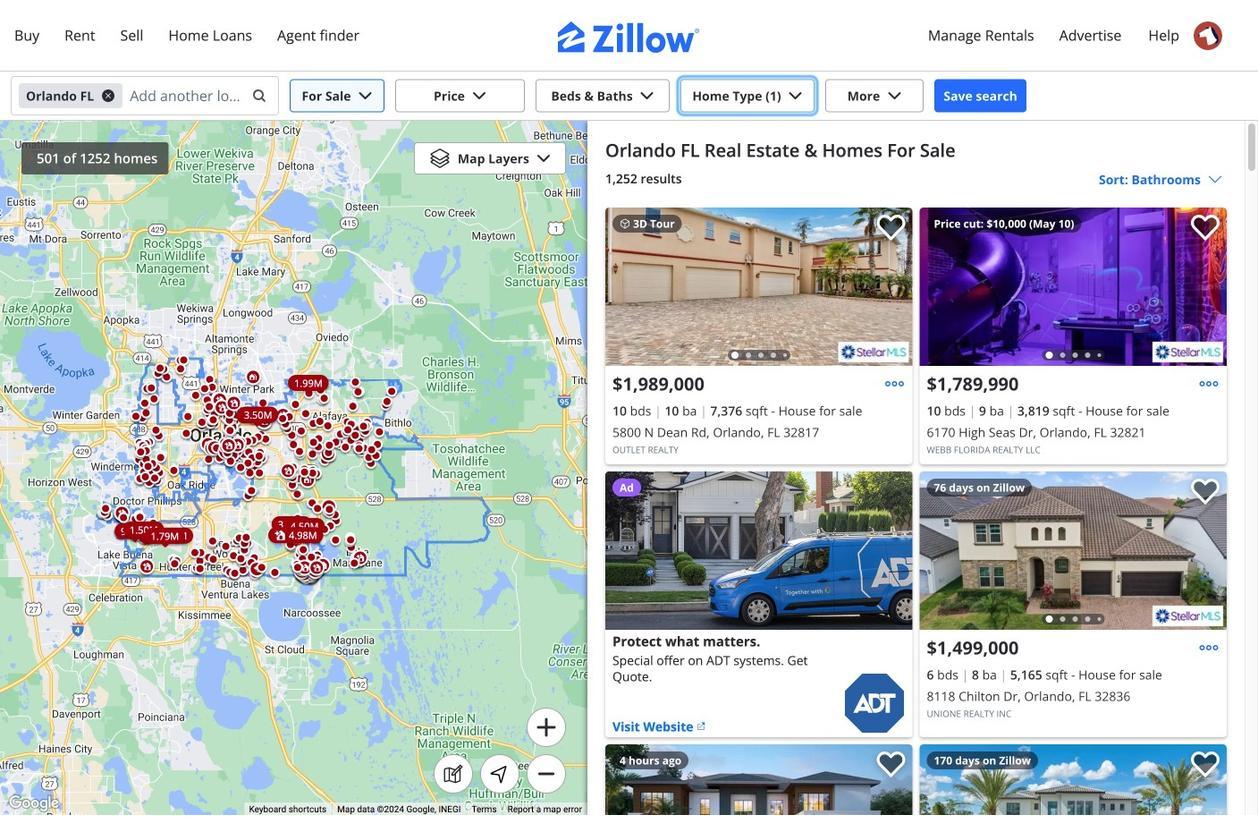 Task type: vqa. For each thing, say whether or not it's contained in the screenshot.
8118 Chilton Dr, Orlando, FL 32836 Image
yes



Task type: locate. For each thing, give the bounding box(es) containing it.
map-zoom-control-buttons group
[[527, 708, 566, 794]]

google image
[[4, 792, 64, 815]]

clear field image
[[250, 89, 264, 103]]

property images, use arrow keys to navigate, image 1 of 47 group
[[920, 208, 1228, 370]]

advertisement element
[[606, 472, 913, 737]]

8118 chilton dr, orlando, fl 32836 image
[[920, 472, 1228, 630], [1153, 606, 1224, 626]]

6170 high seas dr, orlando, fl 32821 image
[[920, 208, 1228, 366], [1153, 342, 1224, 362]]

main content
[[588, 121, 1245, 815]]

5800 n dean rd, orlando, fl 32817 image
[[606, 208, 913, 366], [839, 342, 910, 362]]

zillow logo image
[[558, 21, 701, 53]]

location outline image
[[489, 763, 511, 785]]



Task type: describe. For each thing, give the bounding box(es) containing it.
Add another location text field
[[130, 81, 241, 110]]

property images, use arrow keys to navigate, image 1 of 70 group
[[920, 472, 1228, 634]]

property images, use arrow keys to navigate, image 1 of 80 group
[[606, 208, 913, 370]]

main navigation
[[0, 0, 1259, 72]]

remove tag image
[[101, 89, 116, 103]]

filters element
[[0, 72, 1259, 121]]

your profile default icon image
[[1194, 21, 1223, 50]]

map region
[[0, 121, 588, 815]]



